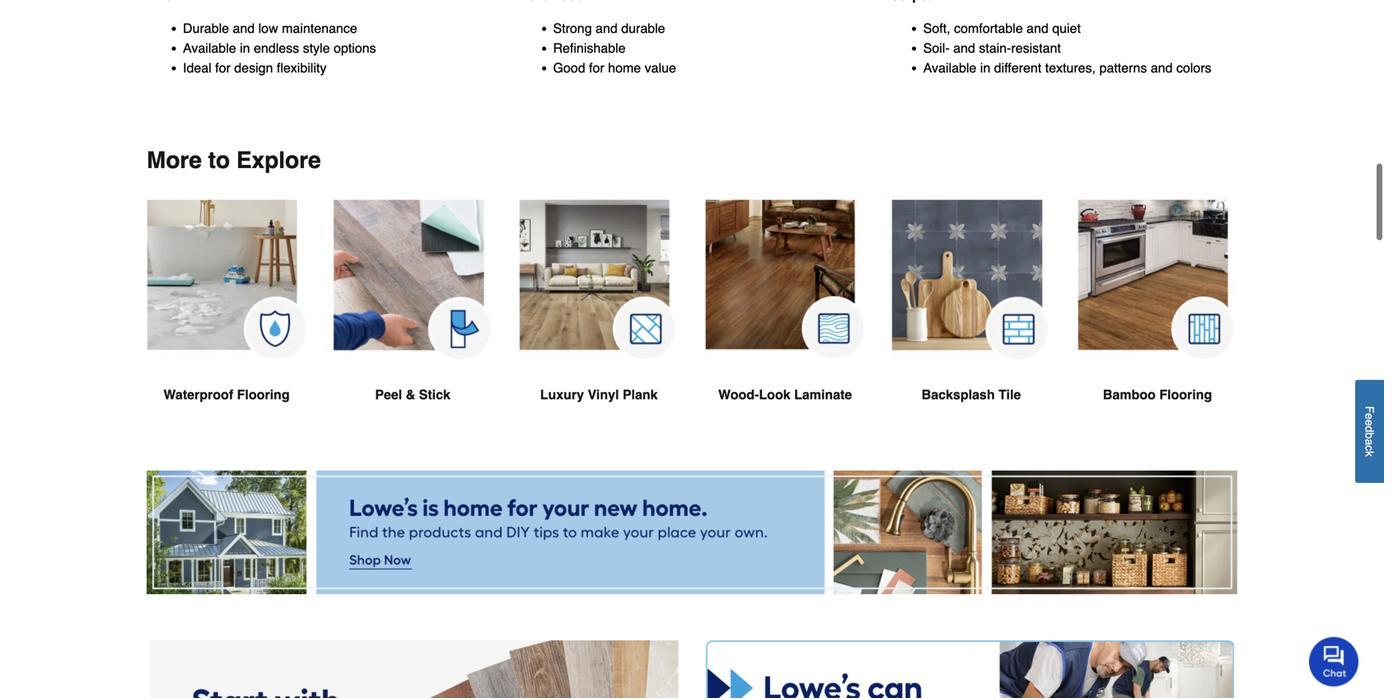 Task type: locate. For each thing, give the bounding box(es) containing it.
durable
[[622, 20, 666, 36]]

wood-look laminate
[[719, 387, 853, 402]]

1 for from the left
[[215, 60, 231, 75]]

0 vertical spatial in
[[240, 40, 250, 55]]

e up d
[[1364, 413, 1377, 420]]

and left low at the top left of page
[[233, 20, 255, 36]]

in up 'design'
[[240, 40, 250, 55]]

available down durable
[[183, 40, 236, 55]]

and
[[233, 20, 255, 36], [596, 20, 618, 36], [1027, 20, 1049, 36], [954, 40, 976, 55], [1151, 60, 1173, 75]]

for down refinishable
[[589, 60, 605, 75]]

in inside the durable and low maintenance available in endless style options ideal for design flexibility
[[240, 40, 250, 55]]

patterns
[[1100, 60, 1148, 75]]

0 horizontal spatial in
[[240, 40, 250, 55]]

b
[[1364, 433, 1377, 439]]

a living room a dark brown velvet sofa, a brown buffet and medium-brown wood-look laminate floors. image
[[706, 200, 866, 359]]

textures,
[[1046, 60, 1096, 75]]

and up resistant
[[1027, 20, 1049, 36]]

durable
[[183, 20, 229, 36]]

to
[[208, 147, 230, 173]]

available down soil-
[[924, 60, 977, 75]]

1 e from the top
[[1364, 413, 1377, 420]]

backsplash tile link
[[892, 200, 1052, 444]]

e
[[1364, 413, 1377, 420], [1364, 420, 1377, 426]]

f e e d b a c k button
[[1356, 380, 1385, 483]]

1 flooring from the left
[[237, 387, 290, 402]]

2 for from the left
[[589, 60, 605, 75]]

refinishable
[[553, 40, 626, 55]]

1 vertical spatial in
[[981, 60, 991, 75]]

0 vertical spatial available
[[183, 40, 236, 55]]

start with samples. image
[[150, 640, 679, 698]]

tile
[[999, 387, 1022, 402]]

a bathroom with a white freestanding bathtub and water on a white waterproof floor. image
[[147, 200, 307, 359]]

and inside the durable and low maintenance available in endless style options ideal for design flexibility
[[233, 20, 255, 36]]

peel
[[375, 387, 402, 402]]

strong
[[553, 20, 592, 36]]

available
[[183, 40, 236, 55], [924, 60, 977, 75]]

bamboo flooring
[[1104, 387, 1213, 402]]

comfortable
[[955, 20, 1024, 36]]

luxury vinyl plank
[[540, 387, 658, 402]]

0 horizontal spatial available
[[183, 40, 236, 55]]

for right ideal
[[215, 60, 231, 75]]

peel & stick
[[375, 387, 451, 402]]

waterproof flooring link
[[147, 200, 307, 444]]

k
[[1364, 451, 1377, 457]]

1 vertical spatial available
[[924, 60, 977, 75]]

design
[[234, 60, 273, 75]]

1 horizontal spatial for
[[589, 60, 605, 75]]

luxury
[[540, 387, 584, 402]]

vinyl
[[588, 387, 619, 402]]

stick
[[419, 387, 451, 402]]

e up b in the bottom of the page
[[1364, 420, 1377, 426]]

available inside the durable and low maintenance available in endless style options ideal for design flexibility
[[183, 40, 236, 55]]

a
[[1364, 439, 1377, 445]]

2 flooring from the left
[[1160, 387, 1213, 402]]

resistant
[[1012, 40, 1062, 55]]

a living room with a cream sofa, a gray accent wall and light oak luxury vinyl plank flooring. image
[[519, 200, 679, 359]]

1 horizontal spatial flooring
[[1160, 387, 1213, 402]]

for
[[215, 60, 231, 75], [589, 60, 605, 75]]

backsplash
[[922, 387, 995, 402]]

bamboo
[[1104, 387, 1156, 402]]

in down stain- on the right of page
[[981, 60, 991, 75]]

advertisement region
[[147, 471, 1238, 597]]

flooring
[[237, 387, 290, 402], [1160, 387, 1213, 402]]

different
[[995, 60, 1042, 75]]

1 horizontal spatial in
[[981, 60, 991, 75]]

0 horizontal spatial flooring
[[237, 387, 290, 402]]

and up refinishable
[[596, 20, 618, 36]]

home
[[608, 60, 641, 75]]

flooring right waterproof
[[237, 387, 290, 402]]

1 horizontal spatial available
[[924, 60, 977, 75]]

d
[[1364, 426, 1377, 433]]

plank
[[623, 387, 658, 402]]

maintenance
[[282, 20, 358, 36]]

in
[[240, 40, 250, 55], [981, 60, 991, 75]]

wood-look laminate link
[[706, 200, 866, 444]]

soft, comfortable and quiet soil- and stain-resistant available in different textures, patterns and colors
[[924, 20, 1212, 75]]

0 horizontal spatial for
[[215, 60, 231, 75]]

flooring right bamboo
[[1160, 387, 1213, 402]]

options
[[334, 40, 376, 55]]



Task type: describe. For each thing, give the bounding box(es) containing it.
waterproof
[[164, 387, 233, 402]]

c
[[1364, 445, 1377, 451]]

&
[[406, 387, 416, 402]]

and right soil-
[[954, 40, 976, 55]]

bamboo flooring link
[[1078, 200, 1238, 444]]

f e e d b a c k
[[1364, 406, 1377, 457]]

for inside 'strong and durable refinishable good for home value'
[[589, 60, 605, 75]]

quiet
[[1053, 20, 1081, 36]]

soil-
[[924, 40, 950, 55]]

flexibility
[[277, 60, 327, 75]]

value
[[645, 60, 677, 75]]

a person laying a piece of brown wood-look peel-and-stick flooring. image
[[333, 200, 493, 360]]

and left colors
[[1151, 60, 1173, 75]]

and inside 'strong and durable refinishable good for home value'
[[596, 20, 618, 36]]

laminate
[[795, 387, 853, 402]]

low
[[259, 20, 278, 36]]

backsplash tile
[[922, 387, 1022, 402]]

peel & stick link
[[333, 200, 493, 444]]

ideal
[[183, 60, 212, 75]]

flooring for waterproof flooring
[[237, 387, 290, 402]]

2 e from the top
[[1364, 420, 1377, 426]]

flooring for bamboo flooring
[[1160, 387, 1213, 402]]

available inside "soft, comfortable and quiet soil- and stain-resistant available in different textures, patterns and colors"
[[924, 60, 977, 75]]

endless
[[254, 40, 299, 55]]

durable and low maintenance available in endless style options ideal for design flexibility
[[183, 20, 376, 75]]

chat invite button image
[[1310, 636, 1360, 687]]

style
[[303, 40, 330, 55]]

soft,
[[924, 20, 951, 36]]

look
[[759, 387, 791, 402]]

strong and durable refinishable good for home value
[[553, 20, 677, 75]]

lowe's can install your flooring. image
[[706, 640, 1235, 698]]

explore
[[236, 147, 321, 173]]

f
[[1364, 406, 1377, 413]]

waterproof flooring
[[164, 387, 290, 402]]

good
[[553, 60, 586, 75]]

more to explore
[[147, 147, 321, 173]]

for inside the durable and low maintenance available in endless style options ideal for design flexibility
[[215, 60, 231, 75]]

wood-
[[719, 387, 759, 402]]

more
[[147, 147, 202, 173]]

stain-
[[980, 40, 1012, 55]]

colors
[[1177, 60, 1212, 75]]

in inside "soft, comfortable and quiet soil- and stain-resistant available in different textures, patterns and colors"
[[981, 60, 991, 75]]

luxury vinyl plank link
[[519, 200, 679, 444]]

a kitchen with white cabinets, a stainless steel oven and medium-brown bamboo flooring. image
[[1078, 200, 1238, 359]]

a kitchen with wood cutting boards, utensils and gray-and-white backsplash floral tile. image
[[892, 200, 1052, 360]]



Task type: vqa. For each thing, say whether or not it's contained in the screenshot.
Chevron Down icon
no



